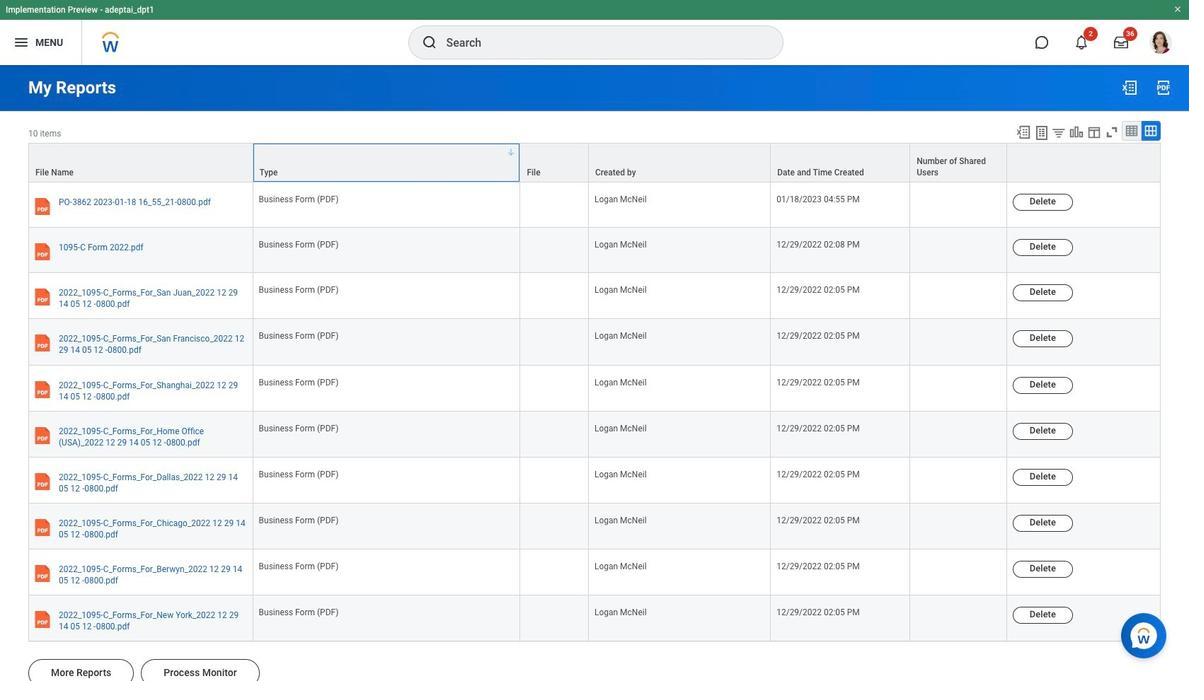 Task type: vqa. For each thing, say whether or not it's contained in the screenshot.
Compensation image
no



Task type: describe. For each thing, give the bounding box(es) containing it.
table image
[[1125, 124, 1139, 138]]

justify image
[[13, 34, 30, 51]]

7 business form (pdf) element from the top
[[259, 467, 339, 480]]

3 row from the top
[[28, 228, 1161, 274]]

my reports - expand/collapse chart image
[[1069, 125, 1085, 140]]

arrow down image
[[507, 148, 516, 157]]

4 row from the top
[[28, 274, 1161, 320]]

select to filter grid data image
[[1052, 125, 1067, 140]]

9 row from the top
[[28, 504, 1161, 550]]

close environment banner image
[[1174, 5, 1183, 13]]

6 row from the top
[[28, 366, 1161, 412]]

search image
[[421, 34, 438, 51]]

2 row from the top
[[28, 183, 1161, 228]]

export to excel image
[[1016, 125, 1032, 140]]

view printable version (pdf) image
[[1156, 79, 1173, 96]]

5 row from the top
[[28, 320, 1161, 366]]



Task type: locate. For each thing, give the bounding box(es) containing it.
9 business form (pdf) element from the top
[[259, 560, 339, 572]]

4 business form (pdf) element from the top
[[259, 329, 339, 342]]

11 row from the top
[[28, 597, 1161, 643]]

inbox large image
[[1115, 35, 1129, 50]]

notifications large image
[[1075, 35, 1089, 50]]

Search Workday  search field
[[447, 27, 754, 58]]

1 row from the top
[[28, 143, 1161, 183]]

fullscreen image
[[1105, 125, 1120, 140]]

row
[[28, 143, 1161, 183], [28, 183, 1161, 228], [28, 228, 1161, 274], [28, 274, 1161, 320], [28, 320, 1161, 366], [28, 366, 1161, 412], [28, 412, 1161, 458], [28, 458, 1161, 504], [28, 504, 1161, 550], [28, 550, 1161, 597], [28, 597, 1161, 643]]

5 business form (pdf) element from the top
[[259, 375, 339, 388]]

10 row from the top
[[28, 550, 1161, 597]]

profile logan mcneil image
[[1150, 31, 1173, 57]]

business form (pdf) element
[[259, 192, 339, 205], [259, 237, 339, 250], [259, 283, 339, 295], [259, 329, 339, 342], [259, 375, 339, 388], [259, 421, 339, 434], [259, 467, 339, 480], [259, 513, 339, 526], [259, 560, 339, 572], [259, 606, 339, 618]]

3 business form (pdf) element from the top
[[259, 283, 339, 295]]

1 business form (pdf) element from the top
[[259, 192, 339, 205]]

click to view/edit grid preferences image
[[1087, 125, 1103, 140]]

10 business form (pdf) element from the top
[[259, 606, 339, 618]]

export to worksheets image
[[1034, 125, 1051, 142]]

8 business form (pdf) element from the top
[[259, 513, 339, 526]]

7 row from the top
[[28, 412, 1161, 458]]

6 business form (pdf) element from the top
[[259, 421, 339, 434]]

toolbar
[[1010, 121, 1161, 143]]

cell
[[521, 183, 589, 228], [911, 183, 1008, 228], [521, 228, 589, 274], [911, 228, 1008, 274], [521, 274, 589, 320], [911, 274, 1008, 320], [521, 320, 589, 366], [911, 320, 1008, 366], [521, 366, 589, 412], [911, 366, 1008, 412], [521, 412, 589, 458], [911, 412, 1008, 458], [521, 458, 589, 504], [911, 458, 1008, 504], [521, 504, 589, 550], [911, 504, 1008, 550], [521, 550, 589, 597], [911, 550, 1008, 597], [521, 597, 589, 643], [911, 597, 1008, 643]]

2 business form (pdf) element from the top
[[259, 237, 339, 250]]

export to excel image
[[1122, 79, 1139, 96]]

main content
[[0, 65, 1190, 682]]

8 row from the top
[[28, 458, 1161, 504]]

banner
[[0, 0, 1190, 65]]

expand table image
[[1144, 124, 1159, 138]]



